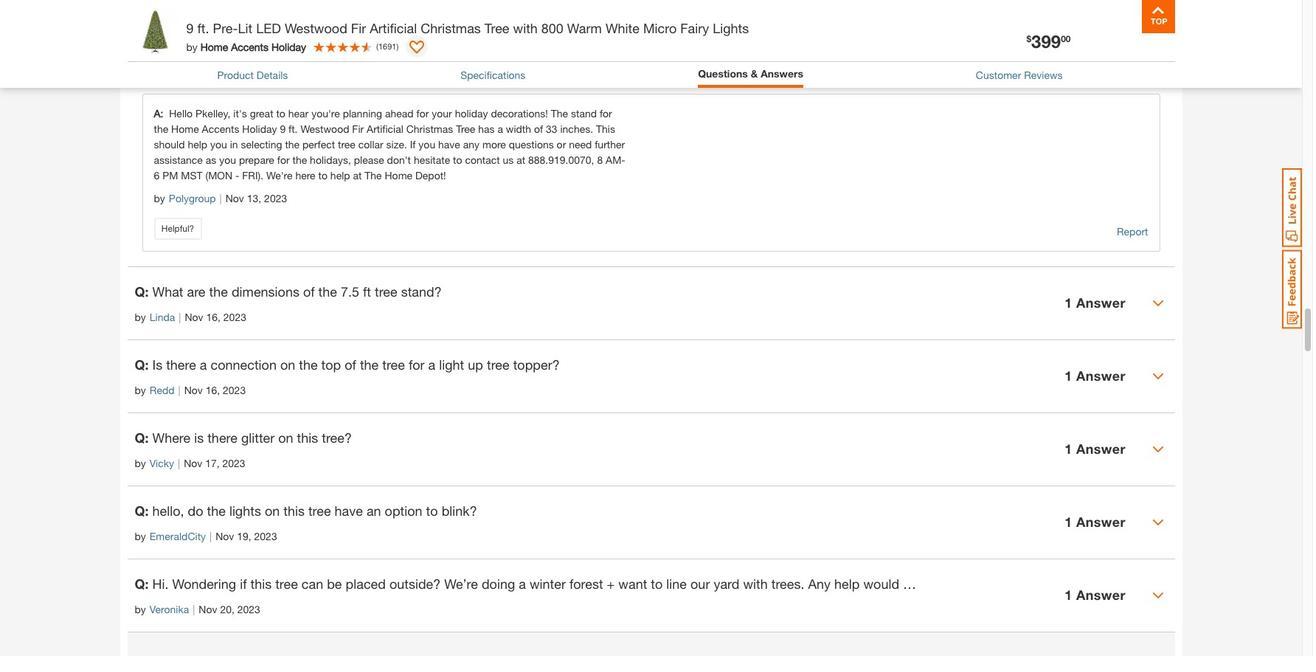 Task type: vqa. For each thing, say whether or not it's contained in the screenshot.
Q: hello, do the lights on this tree have an option to blink?
yes



Task type: locate. For each thing, give the bounding box(es) containing it.
9 right pkelley button
[[186, 20, 194, 36]]

product details
[[217, 69, 288, 81]]

1 for doing
[[1065, 587, 1073, 603]]

0 vertical spatial holiday
[[271, 40, 306, 53]]

0 vertical spatial stand
[[563, 6, 597, 23]]

1 vertical spatial fir
[[352, 122, 364, 135]]

| for hello, do the lights on this tree have an option to blink?
[[210, 530, 212, 542]]

by for is there a connection on the top of the tree for a light up tree topper?
[[135, 384, 146, 396]]

q: what are the dimensions of the 7.5 ft tree stand?
[[135, 283, 442, 299]]

any
[[463, 138, 480, 150]]

1 horizontal spatial are
[[628, 0, 647, 3]]

this
[[297, 429, 318, 446], [284, 502, 305, 519], [251, 575, 272, 592]]

holiday down led
[[271, 40, 306, 53]]

4 q: from the top
[[135, 502, 149, 519]]

1 horizontal spatial 9
[[280, 122, 286, 135]]

tree
[[283, 0, 305, 3], [805, 0, 827, 3], [252, 6, 275, 23], [537, 6, 560, 23], [338, 138, 356, 150], [375, 283, 397, 299], [382, 356, 405, 372], [487, 356, 510, 372], [308, 502, 331, 519], [275, 575, 298, 592]]

3 1 answer from the top
[[1065, 441, 1126, 457]]

19,
[[237, 530, 251, 542]]

questions
[[509, 138, 554, 150]]

1 horizontal spatial the
[[551, 107, 568, 119]]

on left top
[[280, 356, 295, 372]]

| right "redd" on the left bottom of the page
[[178, 384, 181, 396]]

0 horizontal spatial are
[[187, 283, 206, 299]]

prepare
[[239, 153, 274, 166]]

warm
[[567, 20, 602, 36]]

| for is there a connection on the top of the tree for a light up tree topper?
[[178, 384, 181, 396]]

1 horizontal spatial have
[[438, 138, 460, 150]]

veronika button
[[150, 601, 189, 617]]

christmas down thanksgiving
[[421, 20, 481, 36]]

thank
[[1037, 575, 1073, 592]]

the up 33
[[551, 107, 568, 119]]

holiday up selecting
[[242, 122, 277, 135]]

1 vertical spatial artificial
[[367, 122, 404, 135]]

of left 33
[[534, 122, 543, 135]]

wondering
[[172, 575, 236, 592]]

up left until
[[309, 0, 324, 3]]

2 1 from the top
[[1065, 368, 1073, 384]]

0 vertical spatial accents
[[231, 40, 269, 53]]

doing
[[482, 575, 515, 592]]

1 for to
[[1065, 514, 1073, 530]]

q: for q: hi. wondering if this tree can be placed outside? we're doing a winter forest + want to line our yard with trees. any help would be much appreciated! thank you!
[[135, 575, 149, 592]]

1 for for
[[1065, 368, 1073, 384]]

westwood inside hello pkelley, it's great to hear you're planning ahead for your holiday decorations! the stand for the home accents holiday 9 ft. westwood fir artificial christmas tree has a width of 33 inches. this should help you in selecting the perfect tree collar size. if you have any more questions or need further assistance as you prepare for the holidays, please don't hesitate to contact us at 888.919.0070, 8 am- 6 pm mst (mon - fri). we're here to help at the home depot!
[[301, 122, 349, 135]]

4 1 from the top
[[1065, 514, 1073, 530]]

be left much
[[903, 575, 918, 592]]

trees.
[[772, 575, 805, 592]]

1 vertical spatial there
[[207, 429, 238, 446]]

of
[[744, 0, 756, 3], [534, 122, 543, 135], [303, 283, 315, 299], [345, 356, 356, 372]]

further
[[595, 138, 625, 150]]

mst
[[181, 169, 203, 181]]

on for lights
[[265, 502, 280, 519]]

what
[[152, 283, 183, 299]]

answer for hello, do the lights on this tree have an option to blink?
[[1077, 514, 1126, 530]]

1 horizontal spatial at
[[353, 169, 362, 181]]

| right the emeraldcity
[[210, 530, 212, 542]]

we're
[[266, 169, 293, 181]]

product image image
[[131, 7, 179, 55]]

3 q: from the top
[[135, 429, 149, 446]]

caret image for stand?
[[1152, 297, 1164, 309]]

on right lights
[[265, 502, 280, 519]]

0 horizontal spatial the
[[365, 169, 382, 181]]

0 horizontal spatial tree
[[456, 122, 475, 135]]

2023 right 13,
[[264, 192, 287, 204]]

q: for q: is there a connection on the top of the tree for a light up tree topper?
[[135, 356, 149, 372]]

by left "redd" on the left bottom of the page
[[135, 384, 146, 396]]

tree left an
[[308, 502, 331, 519]]

this for tree?
[[297, 429, 318, 446]]

micro
[[643, 20, 677, 36]]

1 horizontal spatial home
[[200, 40, 228, 53]]

fir right it
[[351, 20, 366, 36]]

inches.
[[560, 122, 593, 135]]

| right the linda
[[179, 311, 181, 323]]

2 1 answer from the top
[[1065, 368, 1126, 384]]

tree down putting
[[252, 6, 275, 23]]

the left "7.5" on the left top
[[318, 283, 337, 299]]

collar inside hello pkelley, it's great to hear you're planning ahead for your holiday decorations! the stand for the home accents holiday 9 ft. westwood fir artificial christmas tree has a width of 33 inches. this should help you in selecting the perfect tree collar size. if you have any more questions or need further assistance as you prepare for the holidays, please don't hesitate to contact us at 888.919.0070, 8 am- 6 pm mst (mon - fri). we're here to help at the home depot!
[[358, 138, 383, 150]]

4 1 answer from the top
[[1065, 514, 1126, 530]]

be
[[196, 0, 211, 3], [327, 575, 342, 592], [903, 575, 918, 592]]

0 horizontal spatial collar
[[278, 6, 311, 23]]

2 horizontal spatial be
[[903, 575, 918, 592]]

1 vertical spatial help
[[330, 169, 350, 181]]

13,
[[247, 192, 261, 204]]

0 horizontal spatial ft
[[363, 283, 371, 299]]

0 vertical spatial up
[[309, 0, 324, 3]]

tree left light
[[382, 356, 405, 372]]

1 vertical spatial ft
[[363, 283, 371, 299]]

home down don't
[[385, 169, 413, 181]]

1 vertical spatial 9
[[186, 20, 194, 36]]

1 vertical spatial at
[[517, 153, 525, 166]]

am-
[[606, 153, 626, 166]]

nov right "redd" on the left bottom of the page
[[184, 384, 203, 396]]

1 vertical spatial collar
[[358, 138, 383, 150]]

of inside hello pkelley, it's great to hear you're planning ahead for your holiday decorations! the stand for the home accents holiday 9 ft. westwood fir artificial christmas tree has a width of 33 inches. this should help you in selecting the perfect tree collar size. if you have any more questions or need further assistance as you prepare for the holidays, please don't hesitate to contact us at 888.919.0070, 8 am- 6 pm mst (mon - fri). we're here to help at the home depot!
[[534, 122, 543, 135]]

| right pkelley button
[[186, 34, 188, 46]]

ft. left 12,
[[197, 20, 209, 36]]

i up the looking on the top
[[152, 0, 156, 3]]

are up thanks.
[[628, 0, 647, 3]]

be right "can"
[[327, 575, 342, 592]]

1 answer for to
[[1065, 514, 1126, 530]]

1 caret image from the top
[[1152, 370, 1164, 382]]

0 vertical spatial at
[[181, 6, 193, 23]]

has
[[478, 122, 495, 135]]

2 vertical spatial help
[[835, 575, 860, 592]]

tree left until
[[283, 0, 305, 3]]

wondering
[[530, 0, 592, 3]]

1 vertical spatial accents
[[202, 122, 239, 135]]

0 vertical spatial caret image
[[1152, 370, 1164, 382]]

fir down planning
[[352, 122, 364, 135]]

2 vertical spatial on
[[265, 502, 280, 519]]

need inside i won't be putting the tree up until after thanksgiving and i was wondering what are the dimensions of the 9 ft tree stand. i am looking at getting a tree collar for it so i need to know how wide the tree stand is. thanks.
[[370, 6, 399, 23]]

a inside hello pkelley, it's great to hear you're planning ahead for your holiday decorations! the stand for the home accents holiday 9 ft. westwood fir artificial christmas tree has a width of 33 inches. this should help you in selecting the perfect tree collar size. if you have any more questions or need further assistance as you prepare for the holidays, please don't hesitate to contact us at 888.919.0070, 8 am- 6 pm mst (mon - fri). we're here to help at the home depot!
[[498, 122, 503, 135]]

great
[[250, 107, 273, 119]]

the left perfect
[[285, 138, 300, 150]]

1 vertical spatial up
[[468, 356, 483, 372]]

2 horizontal spatial 9
[[782, 0, 789, 3]]

dimensions
[[673, 0, 741, 3], [232, 283, 300, 299]]

q: where is there glitter on this tree?
[[135, 429, 352, 446]]

ft inside i won't be putting the tree up until after thanksgiving and i was wondering what are the dimensions of the 9 ft tree stand. i am looking at getting a tree collar for it so i need to know how wide the tree stand is. thanks.
[[793, 0, 801, 3]]

1 vertical spatial on
[[278, 429, 293, 446]]

1 vertical spatial need
[[569, 138, 592, 150]]

0 vertical spatial have
[[438, 138, 460, 150]]

nov for hi. wondering if this tree can be placed outside? we're doing a winter forest + want to line our yard with trees. any help would be much appreciated! thank you!
[[199, 603, 217, 615]]

9 inside hello pkelley, it's great to hear you're planning ahead for your holiday decorations! the stand for the home accents holiday 9 ft. westwood fir artificial christmas tree has a width of 33 inches. this should help you in selecting the perfect tree collar size. if you have any more questions or need further assistance as you prepare for the holidays, please don't hesitate to contact us at 888.919.0070, 8 am- 6 pm mst (mon - fri). we're here to help at the home depot!
[[280, 122, 286, 135]]

for left your on the top left
[[417, 107, 429, 119]]

1 horizontal spatial collar
[[358, 138, 383, 150]]

5 1 from the top
[[1065, 587, 1073, 603]]

9 up selecting
[[280, 122, 286, 135]]

be up getting
[[196, 0, 211, 3]]

are
[[628, 0, 647, 3], [187, 283, 206, 299]]

specifications
[[461, 69, 526, 81]]

home
[[200, 40, 228, 53], [171, 122, 199, 135], [385, 169, 413, 181]]

by redd | nov 16, 2023
[[135, 384, 246, 396]]

0 horizontal spatial need
[[370, 6, 399, 23]]

a
[[241, 6, 248, 23], [498, 122, 503, 135], [200, 356, 207, 372], [428, 356, 436, 372], [519, 575, 526, 592]]

fir
[[351, 20, 366, 36], [352, 122, 364, 135]]

artificial up )
[[370, 20, 417, 36]]

| for hi. wondering if this tree can be placed outside? we're doing a winter forest + want to line our yard with trees. any help would be much appreciated! thank you!
[[193, 603, 195, 615]]

800
[[542, 20, 564, 36]]

2 horizontal spatial home
[[385, 169, 413, 181]]

your
[[432, 107, 452, 119]]

q: for q: hello, do the lights on this tree have an option to blink?
[[135, 502, 149, 519]]

need inside hello pkelley, it's great to hear you're planning ahead for your holiday decorations! the stand for the home accents holiday 9 ft. westwood fir artificial christmas tree has a width of 33 inches. this should help you in selecting the perfect tree collar size. if you have any more questions or need further assistance as you prepare for the holidays, please don't hesitate to contact us at 888.919.0070, 8 am- 6 pm mst (mon - fri). we're here to help at the home depot!
[[569, 138, 592, 150]]

1 horizontal spatial tree
[[485, 20, 510, 36]]

by left linda button
[[135, 311, 146, 323]]

christmas down your on the top left
[[406, 122, 453, 135]]

this left 'tree?'
[[297, 429, 318, 446]]

0 vertical spatial collar
[[278, 6, 311, 23]]

customer
[[976, 69, 1022, 81]]

stand?
[[401, 283, 442, 299]]

2 q: from the top
[[135, 356, 149, 372]]

1 horizontal spatial with
[[743, 575, 768, 592]]

caret image
[[1152, 370, 1164, 382], [1152, 589, 1164, 601]]

looking
[[135, 6, 178, 23]]

0 vertical spatial 9
[[782, 0, 789, 3]]

0 vertical spatial tree
[[485, 20, 510, 36]]

1 q: from the top
[[135, 283, 149, 299]]

ahead
[[385, 107, 414, 119]]

need down the after
[[370, 6, 399, 23]]

be inside i won't be putting the tree up until after thanksgiving and i was wondering what are the dimensions of the 9 ft tree stand. i am looking at getting a tree collar for it so i need to know how wide the tree stand is. thanks.
[[196, 0, 211, 3]]

tree down was
[[485, 20, 510, 36]]

the
[[551, 107, 568, 119], [365, 169, 382, 181]]

by down 6
[[154, 192, 165, 204]]

fir inside hello pkelley, it's great to hear you're planning ahead for your holiday decorations! the stand for the home accents holiday 9 ft. westwood fir artificial christmas tree has a width of 33 inches. this should help you in selecting the perfect tree collar size. if you have any more questions or need further assistance as you prepare for the holidays, please don't hesitate to contact us at 888.919.0070, 8 am- 6 pm mst (mon - fri). we're here to help at the home depot!
[[352, 122, 364, 135]]

1 vertical spatial this
[[596, 122, 615, 135]]

caret image
[[1152, 297, 1164, 309], [1152, 443, 1164, 455], [1152, 516, 1164, 528]]

questions & answers button
[[698, 66, 804, 84], [698, 66, 804, 81]]

answer for where is there glitter on this tree?
[[1077, 441, 1126, 457]]

to down thanksgiving
[[403, 6, 415, 23]]

so
[[345, 6, 359, 23]]

at down won't on the left top
[[181, 6, 193, 23]]

3 caret image from the top
[[1152, 516, 1164, 528]]

answer for is there a connection on the top of the tree for a light up tree topper?
[[1077, 368, 1126, 384]]

q: left where
[[135, 429, 149, 446]]

q: for q: where is there glitter on this tree?
[[135, 429, 149, 446]]

1 horizontal spatial need
[[569, 138, 592, 150]]

0 vertical spatial ft
[[793, 0, 801, 3]]

or
[[557, 138, 566, 150]]

nov left 13,
[[226, 192, 244, 204]]

1 vertical spatial caret image
[[1152, 589, 1164, 601]]

| down (mon
[[220, 192, 222, 204]]

2 vertical spatial 9
[[280, 122, 286, 135]]

by for what are the dimensions of the 7.5 ft tree stand?
[[135, 311, 146, 323]]

you're
[[312, 107, 340, 119]]

2023 for hello pkelley, it's great to hear you're planning ahead for your holiday decorations! the stand for the home accents holiday 9 ft. westwood fir artificial christmas tree has a width of 33 inches. this should help you in selecting the perfect tree collar size. if you have any more questions or need further assistance as you prepare for the holidays, please don't hesitate to contact us at 888.919.0070, 8 am- 6 pm mst (mon - fri). we're here to help at the home depot!
[[264, 192, 287, 204]]

more
[[483, 138, 506, 150]]

tree left stand. at the right of page
[[805, 0, 827, 3]]

as
[[206, 153, 216, 166]]

if
[[410, 138, 416, 150]]

1 horizontal spatial ft
[[793, 0, 801, 3]]

-
[[235, 169, 239, 181]]

2 caret image from the top
[[1152, 589, 1164, 601]]

9 for of
[[782, 0, 789, 3]]

this right lights
[[284, 502, 305, 519]]

artificial inside hello pkelley, it's great to hear you're planning ahead for your holiday decorations! the stand for the home accents holiday 9 ft. westwood fir artificial christmas tree has a width of 33 inches. this should help you in selecting the perfect tree collar size. if you have any more questions or need further assistance as you prepare for the holidays, please don't hesitate to contact us at 888.919.0070, 8 am- 6 pm mst (mon - fri). we're here to help at the home depot!
[[367, 122, 404, 135]]

are up the by linda | nov 16, 2023
[[187, 283, 206, 299]]

on right glitter at bottom
[[278, 429, 293, 446]]

1 vertical spatial the
[[365, 169, 382, 181]]

33
[[546, 122, 558, 135]]

1 vertical spatial ft.
[[289, 122, 298, 135]]

q: left what
[[135, 283, 149, 299]]

0 horizontal spatial up
[[309, 0, 324, 3]]

pre-
[[213, 20, 238, 36]]

1 caret image from the top
[[1152, 297, 1164, 309]]

1 horizontal spatial this
[[596, 122, 615, 135]]

on for glitter
[[278, 429, 293, 446]]

need
[[370, 6, 399, 23], [569, 138, 592, 150]]

1 vertical spatial caret image
[[1152, 443, 1164, 455]]

is
[[194, 429, 204, 446]]

putting
[[215, 0, 256, 3]]

1 vertical spatial 16,
[[206, 384, 220, 396]]

1 vertical spatial have
[[335, 502, 363, 519]]

westwood down you're at left
[[301, 122, 349, 135]]

by for hi. wondering if this tree can be placed outside? we're doing a winter forest + want to line our yard with trees. any help would be much appreciated! thank you!
[[135, 603, 146, 615]]

0 vertical spatial with
[[513, 20, 538, 36]]

1 horizontal spatial dimensions
[[673, 0, 741, 3]]

the left top
[[299, 356, 318, 372]]

0 vertical spatial dimensions
[[673, 0, 741, 3]]

2 vertical spatial caret image
[[1152, 516, 1164, 528]]

0 vertical spatial artificial
[[370, 20, 417, 36]]

a down putting
[[241, 6, 248, 23]]

0 horizontal spatial dimensions
[[232, 283, 300, 299]]

stand inside hello pkelley, it's great to hear you're planning ahead for your holiday decorations! the stand for the home accents holiday 9 ft. westwood fir artificial christmas tree has a width of 33 inches. this should help you in selecting the perfect tree collar size. if you have any more questions or need further assistance as you prepare for the holidays, please don't hesitate to contact us at 888.919.0070, 8 am- 6 pm mst (mon - fri). we're here to help at the home depot!
[[571, 107, 597, 119]]

1 vertical spatial westwood
[[301, 122, 349, 135]]

1 vertical spatial this
[[284, 502, 305, 519]]

9 for accents
[[280, 122, 286, 135]]

what
[[596, 0, 624, 3]]

0 horizontal spatial this
[[172, 71, 191, 84]]

1 horizontal spatial ft.
[[289, 122, 298, 135]]

for
[[314, 6, 330, 23], [417, 107, 429, 119], [600, 107, 612, 119], [277, 153, 290, 166], [409, 356, 425, 372]]

0 horizontal spatial there
[[166, 356, 196, 372]]

0 vertical spatial caret image
[[1152, 297, 1164, 309]]

5 1 answer from the top
[[1065, 587, 1126, 603]]

assistance
[[154, 153, 203, 166]]

2023 right 20,
[[237, 603, 260, 615]]

2 horizontal spatial at
[[517, 153, 525, 166]]

how
[[454, 6, 479, 23]]

to
[[403, 6, 415, 23], [276, 107, 285, 119], [453, 153, 462, 166], [318, 169, 328, 181], [426, 502, 438, 519], [651, 575, 663, 592]]

0 horizontal spatial with
[[513, 20, 538, 36]]

2023 for hi. wondering if this tree can be placed outside? we're doing a winter forest + want to line our yard with trees. any help would be much appreciated! thank you!
[[237, 603, 260, 615]]

0 horizontal spatial ft.
[[197, 20, 209, 36]]

1 vertical spatial christmas
[[406, 122, 453, 135]]

0 horizontal spatial home
[[171, 122, 199, 135]]

caret image for q: is there a connection on the top of the tree for a light up tree topper?
[[1152, 370, 1164, 382]]

9 inside i won't be putting the tree up until after thanksgiving and i was wondering what are the dimensions of the 9 ft tree stand. i am looking at getting a tree collar for it so i need to know how wide the tree stand is. thanks.
[[782, 0, 789, 3]]

ft left stand. at the right of page
[[793, 0, 801, 3]]

with right yard
[[743, 575, 768, 592]]

collar up please
[[358, 138, 383, 150]]

1 vertical spatial stand
[[571, 107, 597, 119]]

00
[[1061, 33, 1071, 44]]

you right as
[[219, 153, 236, 166]]

this up further
[[596, 122, 615, 135]]

by left emeraldcity button
[[135, 530, 146, 542]]

1 vertical spatial tree
[[456, 122, 475, 135]]

0 vertical spatial are
[[628, 0, 647, 3]]

ft.
[[197, 20, 209, 36], [289, 122, 298, 135]]

0 vertical spatial help
[[188, 138, 207, 150]]

nov for what are the dimensions of the 7.5 ft tree stand?
[[185, 311, 203, 323]]

| for what are the dimensions of the 7.5 ft tree stand?
[[179, 311, 181, 323]]

yard
[[714, 575, 740, 592]]

| for hello pkelley, it's great to hear you're planning ahead for your holiday decorations! the stand for the home accents holiday 9 ft. westwood fir artificial christmas tree has a width of 33 inches. this should help you in selecting the perfect tree collar size. if you have any more questions or need further assistance as you prepare for the holidays, please don't hesitate to contact us at 888.919.0070, 8 am- 6 pm mst (mon - fri). we're here to help at the home depot!
[[220, 192, 222, 204]]

tree left "can"
[[275, 575, 298, 592]]

accents down 'lit'
[[231, 40, 269, 53]]

0 vertical spatial this
[[297, 429, 318, 446]]

0 vertical spatial on
[[280, 356, 295, 372]]

2 vertical spatial this
[[251, 575, 272, 592]]

16, down connection
[[206, 384, 220, 396]]

lights
[[229, 502, 261, 519]]

accents down pkelley,
[[202, 122, 239, 135]]

this right if
[[251, 575, 272, 592]]

home down hello
[[171, 122, 199, 135]]

by for hello, do the lights on this tree have an option to blink?
[[135, 530, 146, 542]]

by left "vicky"
[[135, 457, 146, 469]]

help down holidays,
[[330, 169, 350, 181]]

dimensions inside i won't be putting the tree up until after thanksgiving and i was wondering what are the dimensions of the 9 ft tree stand. i am looking at getting a tree collar for it so i need to know how wide the tree stand is. thanks.
[[673, 0, 741, 3]]

1 vertical spatial dimensions
[[232, 283, 300, 299]]

the down please
[[365, 169, 382, 181]]

ft right "7.5" on the left top
[[363, 283, 371, 299]]

0 horizontal spatial at
[[181, 6, 193, 23]]

5 q: from the top
[[135, 575, 149, 592]]

a right 'has'
[[498, 122, 503, 135]]

nov left 19,
[[216, 530, 234, 542]]

+
[[607, 575, 615, 592]]

2023 right 19,
[[254, 530, 277, 542]]

0 vertical spatial 16,
[[206, 311, 221, 323]]

by for where is there glitter on this tree?
[[135, 457, 146, 469]]

2 horizontal spatial help
[[835, 575, 860, 592]]

1 horizontal spatial help
[[330, 169, 350, 181]]

display image
[[410, 41, 425, 55]]

have
[[438, 138, 460, 150], [335, 502, 363, 519]]

a:
[[154, 107, 169, 119]]

9
[[782, 0, 789, 3], [186, 20, 194, 36], [280, 122, 286, 135]]

1 answer
[[1065, 295, 1126, 311], [1065, 368, 1126, 384], [1065, 441, 1126, 457], [1065, 514, 1126, 530], [1065, 587, 1126, 603]]

caret image for option
[[1152, 516, 1164, 528]]

with
[[513, 20, 538, 36], [743, 575, 768, 592]]

linda button
[[150, 309, 175, 325]]

artificial up size.
[[367, 122, 404, 135]]

1 horizontal spatial there
[[207, 429, 238, 446]]

of up the lights
[[744, 0, 756, 3]]

1 vertical spatial holiday
[[242, 122, 277, 135]]

$
[[1027, 33, 1032, 44]]

0 vertical spatial need
[[370, 6, 399, 23]]

for left it
[[314, 6, 330, 23]]

collar left it
[[278, 6, 311, 23]]

here
[[295, 169, 316, 181]]

2 vertical spatial at
[[353, 169, 362, 181]]

have left an
[[335, 502, 363, 519]]

by left veronika
[[135, 603, 146, 615]]



Task type: describe. For each thing, give the bounding box(es) containing it.
stand inside i won't be putting the tree up until after thanksgiving and i was wondering what are the dimensions of the 9 ft tree stand. i am looking at getting a tree collar for it so i need to know how wide the tree stand is. thanks.
[[563, 6, 597, 23]]

2023 for is there a connection on the top of the tree for a light up tree topper?
[[223, 384, 246, 396]]

tree left stand?
[[375, 283, 397, 299]]

ft. inside hello pkelley, it's great to hear you're planning ahead for your holiday decorations! the stand for the home accents holiday 9 ft. westwood fir artificial christmas tree has a width of 33 inches. this should help you in selecting the perfect tree collar size. if you have any more questions or need further assistance as you prepare for the holidays, please don't hesitate to contact us at 888.919.0070, 8 am- 6 pm mst (mon - fri). we're here to help at the home depot!
[[289, 122, 298, 135]]

of right top
[[345, 356, 356, 372]]

topper?
[[513, 356, 560, 372]]

by polygroup | nov 13, 2023
[[154, 192, 287, 204]]

wide
[[483, 6, 511, 23]]

16, for a
[[206, 384, 220, 396]]

of left "7.5" on the left top
[[303, 283, 315, 299]]

to down holidays,
[[318, 169, 328, 181]]

&
[[751, 67, 758, 80]]

for left light
[[409, 356, 425, 372]]

collar inside i won't be putting the tree up until after thanksgiving and i was wondering what are the dimensions of the 9 ft tree stand. i am looking at getting a tree collar for it so i need to know how wide the tree stand is. thanks.
[[278, 6, 311, 23]]

feedback link image
[[1283, 249, 1302, 329]]

to left blink?
[[426, 502, 438, 519]]

lit
[[238, 20, 253, 36]]

pm
[[162, 169, 178, 181]]

20,
[[220, 603, 235, 615]]

answer this question
[[135, 71, 236, 84]]

outside?
[[390, 575, 441, 592]]

an
[[367, 502, 381, 519]]

winter
[[530, 575, 566, 592]]

you left the in
[[210, 138, 227, 150]]

this inside hello pkelley, it's great to hear you're planning ahead for your holiday decorations! the stand for the home accents holiday 9 ft. westwood fir artificial christmas tree has a width of 33 inches. this should help you in selecting the perfect tree collar size. if you have any more questions or need further assistance as you prepare for the holidays, please don't hesitate to contact us at 888.919.0070, 8 am- 6 pm mst (mon - fri). we're here to help at the home depot!
[[596, 122, 615, 135]]

nov for hello, do the lights on this tree have an option to blink?
[[216, 530, 234, 542]]

fri).
[[242, 169, 264, 181]]

redd button
[[150, 382, 175, 398]]

a right doing
[[519, 575, 526, 592]]

depot!
[[415, 169, 446, 181]]

by right pkelley button
[[186, 40, 198, 53]]

answers
[[761, 67, 804, 80]]

| for where is there glitter on this tree?
[[178, 457, 180, 469]]

vicky button
[[150, 455, 174, 471]]

where
[[152, 429, 191, 446]]

holiday
[[455, 107, 488, 119]]

1 1 answer from the top
[[1065, 295, 1126, 311]]

caret image for q: hi. wondering if this tree can be placed outside? we're doing a winter forest + want to line our yard with trees. any help would be much appreciated! thank you!
[[1152, 589, 1164, 601]]

0 horizontal spatial 9
[[186, 20, 194, 36]]

the down a:
[[154, 122, 168, 135]]

accents inside hello pkelley, it's great to hear you're planning ahead for your holiday decorations! the stand for the home accents holiday 9 ft. westwood fir artificial christmas tree has a width of 33 inches. this should help you in selecting the perfect tree collar size. if you have any more questions or need further assistance as you prepare for the holidays, please don't hesitate to contact us at 888.919.0070, 8 am- 6 pm mst (mon - fri). we're here to help at the home depot!
[[202, 122, 239, 135]]

tree inside hello pkelley, it's great to hear you're planning ahead for your holiday decorations! the stand for the home accents holiday 9 ft. westwood fir artificial christmas tree has a width of 33 inches. this should help you in selecting the perfect tree collar size. if you have any more questions or need further assistance as you prepare for the holidays, please don't hesitate to contact us at 888.919.0070, 8 am- 6 pm mst (mon - fri). we're here to help at the home depot!
[[338, 138, 356, 150]]

i left am
[[872, 0, 875, 3]]

12,
[[213, 34, 227, 46]]

9 ft. pre-lit led westwood fir artificial christmas tree with 800 warm white micro fairy lights
[[186, 20, 749, 36]]

details
[[257, 69, 288, 81]]

line
[[667, 575, 687, 592]]

the down was
[[515, 6, 533, 23]]

would
[[864, 575, 900, 592]]

16, for the
[[206, 311, 221, 323]]

helpful?
[[161, 223, 194, 234]]

with inside "questions" element
[[743, 575, 768, 592]]

the up answers
[[760, 0, 778, 3]]

question
[[194, 71, 236, 84]]

1 1 from the top
[[1065, 295, 1073, 311]]

we're
[[444, 575, 478, 592]]

on for connection
[[280, 356, 295, 372]]

of inside i won't be putting the tree up until after thanksgiving and i was wondering what are the dimensions of the 9 ft tree stand. i am looking at getting a tree collar for it so i need to know how wide the tree stand is. thanks.
[[744, 0, 756, 3]]

0 horizontal spatial help
[[188, 138, 207, 150]]

3 1 from the top
[[1065, 441, 1073, 457]]

should
[[154, 138, 185, 150]]

tree down wondering
[[537, 6, 560, 23]]

hesitate
[[414, 153, 450, 166]]

christmas inside hello pkelley, it's great to hear you're planning ahead for your holiday decorations! the stand for the home accents holiday 9 ft. westwood fir artificial christmas tree has a width of 33 inches. this should help you in selecting the perfect tree collar size. if you have any more questions or need further assistance as you prepare for the holidays, please don't hesitate to contact us at 888.919.0070, 8 am- 6 pm mst (mon - fri). we're here to help at the home depot!
[[406, 122, 453, 135]]

0 vertical spatial this
[[172, 71, 191, 84]]

the up led
[[260, 0, 279, 3]]

forest
[[570, 575, 603, 592]]

won't
[[160, 0, 192, 3]]

vicky
[[150, 457, 174, 469]]

by pkelley | nov 12, 2023
[[135, 34, 253, 46]]

decorations!
[[491, 107, 548, 119]]

by emeraldcity | nov 19, 2023
[[135, 530, 277, 542]]

answer for hi. wondering if this tree can be placed outside? we're doing a winter forest + want to line our yard with trees. any help would be much appreciated! thank you!
[[1077, 587, 1126, 603]]

nov for hello pkelley, it's great to hear you're planning ahead for your holiday decorations! the stand for the home accents holiday 9 ft. westwood fir artificial christmas tree has a width of 33 inches. this should help you in selecting the perfect tree collar size. if you have any more questions or need further assistance as you prepare for the holidays, please don't hesitate to contact us at 888.919.0070, 8 am- 6 pm mst (mon - fri). we're here to help at the home depot!
[[226, 192, 244, 204]]

for up further
[[600, 107, 612, 119]]

tree left topper?
[[487, 356, 510, 372]]

the up the by linda | nov 16, 2023
[[209, 283, 228, 299]]

questions & answers
[[698, 67, 804, 80]]

getting
[[196, 6, 238, 23]]

tree?
[[322, 429, 352, 446]]

in
[[230, 138, 238, 150]]

pkelley button
[[150, 32, 182, 48]]

to inside i won't be putting the tree up until after thanksgiving and i was wondering what are the dimensions of the 9 ft tree stand. i am looking at getting a tree collar for it so i need to know how wide the tree stand is. thanks.
[[403, 6, 415, 23]]

nov for is there a connection on the top of the tree for a light up tree topper?
[[184, 384, 203, 396]]

the up thanks.
[[650, 0, 669, 3]]

a up by redd | nov 16, 2023
[[200, 356, 207, 372]]

contact
[[465, 153, 500, 166]]

us
[[503, 153, 514, 166]]

and
[[469, 0, 491, 3]]

nov left 12,
[[192, 34, 210, 46]]

0 vertical spatial there
[[166, 356, 196, 372]]

2 vertical spatial home
[[385, 169, 413, 181]]

blink?
[[442, 502, 477, 519]]

1 vertical spatial home
[[171, 122, 199, 135]]

2023 for where is there glitter on this tree?
[[222, 457, 245, 469]]

2023 for what are the dimensions of the 7.5 ft tree stand?
[[223, 311, 246, 323]]

hi.
[[152, 575, 169, 592]]

live chat image
[[1283, 168, 1302, 247]]

you right the if
[[419, 138, 435, 150]]

placed
[[346, 575, 386, 592]]

holiday inside hello pkelley, it's great to hear you're planning ahead for your holiday decorations! the stand for the home accents holiday 9 ft. westwood fir artificial christmas tree has a width of 33 inches. this should help you in selecting the perfect tree collar size. if you have any more questions or need further assistance as you prepare for the holidays, please don't hesitate to contact us at 888.919.0070, 8 am- 6 pm mst (mon - fri). we're here to help at the home depot!
[[242, 122, 277, 135]]

0 vertical spatial ft.
[[197, 20, 209, 36]]

a inside i won't be putting the tree up until after thanksgiving and i was wondering what are the dimensions of the 9 ft tree stand. i am looking at getting a tree collar for it so i need to know how wide the tree stand is. thanks.
[[241, 6, 248, 23]]

option
[[385, 502, 423, 519]]

report button
[[1117, 223, 1149, 240]]

stand.
[[831, 0, 868, 3]]

q: hi. wondering if this tree can be placed outside? we're doing a winter forest + want to line our yard with trees. any help would be much appreciated! thank you!
[[135, 575, 1102, 592]]

product
[[217, 69, 254, 81]]

2023 right 12,
[[230, 34, 253, 46]]

a left light
[[428, 356, 436, 372]]

it's
[[233, 107, 247, 119]]

our
[[691, 575, 710, 592]]

1 answer for doing
[[1065, 587, 1126, 603]]

q: hello, do the lights on this tree have an option to blink?
[[135, 502, 477, 519]]

please
[[354, 153, 384, 166]]

i right the so
[[363, 6, 366, 23]]

redd
[[150, 384, 175, 396]]

7.5
[[341, 283, 359, 299]]

i won't be putting the tree up until after thanksgiving and i was wondering what are the dimensions of the 9 ft tree stand. i am looking at getting a tree collar for it so i need to know how wide the tree stand is. thanks.
[[135, 0, 897, 23]]

questions element
[[127, 0, 1175, 632]]

to left contact
[[453, 153, 462, 166]]

the right the do
[[207, 502, 226, 519]]

0 vertical spatial christmas
[[421, 20, 481, 36]]

this for tree
[[284, 502, 305, 519]]

0 vertical spatial home
[[200, 40, 228, 53]]

emeraldcity button
[[150, 528, 206, 544]]

by for hello pkelley, it's great to hear you're planning ahead for your holiday decorations! the stand for the home accents holiday 9 ft. westwood fir artificial christmas tree has a width of 33 inches. this should help you in selecting the perfect tree collar size. if you have any more questions or need further assistance as you prepare for the holidays, please don't hesitate to contact us at 888.919.0070, 8 am- 6 pm mst (mon - fri). we're here to help at the home depot!
[[154, 192, 165, 204]]

(
[[376, 41, 379, 51]]

(mon
[[206, 169, 233, 181]]

connection
[[211, 356, 277, 372]]

are inside i won't be putting the tree up until after thanksgiving and i was wondering what are the dimensions of the 9 ft tree stand. i am looking at getting a tree collar for it so i need to know how wide the tree stand is. thanks.
[[628, 0, 647, 3]]

0 vertical spatial westwood
[[285, 20, 347, 36]]

emeraldcity
[[150, 530, 206, 542]]

have inside hello pkelley, it's great to hear you're planning ahead for your holiday decorations! the stand for the home accents holiday 9 ft. westwood fir artificial christmas tree has a width of 33 inches. this should help you in selecting the perfect tree collar size. if you have any more questions or need further assistance as you prepare for the holidays, please don't hesitate to contact us at 888.919.0070, 8 am- 6 pm mst (mon - fri). we're here to help at the home depot!
[[438, 138, 460, 150]]

1 horizontal spatial be
[[327, 575, 342, 592]]

1 answer for for
[[1065, 368, 1126, 384]]

veronika
[[150, 603, 189, 615]]

can
[[302, 575, 323, 592]]

to left hear
[[276, 107, 285, 119]]

i up "wide" at the top of the page
[[495, 0, 498, 3]]

at inside i won't be putting the tree up until after thanksgiving and i was wondering what are the dimensions of the 9 ft tree stand. i am looking at getting a tree collar for it so i need to know how wide the tree stand is. thanks.
[[181, 6, 193, 23]]

by left pkelley button
[[135, 34, 146, 46]]

0 vertical spatial fir
[[351, 20, 366, 36]]

glitter
[[241, 429, 275, 446]]

up inside i won't be putting the tree up until after thanksgiving and i was wondering what are the dimensions of the 9 ft tree stand. i am looking at getting a tree collar for it so i need to know how wide the tree stand is. thanks.
[[309, 0, 324, 3]]

by home accents holiday
[[186, 40, 306, 53]]

for inside i won't be putting the tree up until after thanksgiving and i was wondering what are the dimensions of the 9 ft tree stand. i am looking at getting a tree collar for it so i need to know how wide the tree stand is. thanks.
[[314, 6, 330, 23]]

1 horizontal spatial up
[[468, 356, 483, 372]]

reviews
[[1024, 69, 1063, 81]]

tree inside hello pkelley, it's great to hear you're planning ahead for your holiday decorations! the stand for the home accents holiday 9 ft. westwood fir artificial christmas tree has a width of 33 inches. this should help you in selecting the perfect tree collar size. if you have any more questions or need further assistance as you prepare for the holidays, please don't hesitate to contact us at 888.919.0070, 8 am- 6 pm mst (mon - fri). we're here to help at the home depot!
[[456, 122, 475, 135]]

1691
[[379, 41, 397, 51]]

answer for what are the dimensions of the 7.5 ft tree stand?
[[1077, 295, 1126, 311]]

answer this question link
[[135, 71, 236, 84]]

hello,
[[152, 502, 184, 519]]

399
[[1032, 31, 1061, 52]]

pkelley
[[150, 34, 182, 46]]

if
[[240, 575, 247, 592]]

2 caret image from the top
[[1152, 443, 1164, 455]]

0 horizontal spatial have
[[335, 502, 363, 519]]

2023 for hello, do the lights on this tree have an option to blink?
[[254, 530, 277, 542]]

( 1691 )
[[376, 41, 399, 51]]

nov for where is there glitter on this tree?
[[184, 457, 202, 469]]

0 vertical spatial the
[[551, 107, 568, 119]]

by veronika | nov 20, 2023
[[135, 603, 260, 615]]

the right top
[[360, 356, 379, 372]]

1 vertical spatial are
[[187, 283, 206, 299]]

fairy
[[681, 20, 709, 36]]

the up here
[[293, 153, 307, 166]]

white
[[606, 20, 640, 36]]

to left line at right
[[651, 575, 663, 592]]

q: for q: what are the dimensions of the 7.5 ft tree stand?
[[135, 283, 149, 299]]

for up we're
[[277, 153, 290, 166]]

polygroup button
[[169, 190, 216, 206]]

helpful? button
[[154, 218, 202, 240]]

hear
[[288, 107, 309, 119]]



